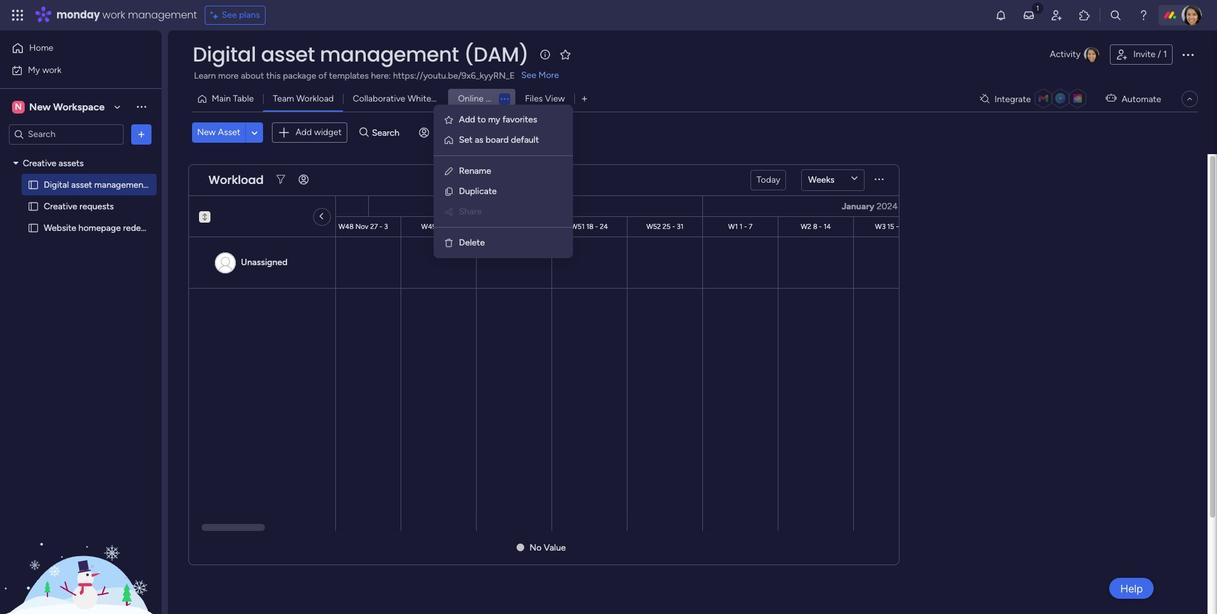 Task type: vqa. For each thing, say whether or not it's contained in the screenshot.
v2 collapse down image
yes



Task type: describe. For each thing, give the bounding box(es) containing it.
monday
[[56, 8, 100, 22]]

plans
[[239, 10, 260, 20]]

- for w52   25 - 31
[[673, 222, 676, 230]]

files view button
[[516, 89, 575, 109]]

see inside learn more about this package of templates here: https://youtu.be/9x6_kyyrn_e see more
[[522, 70, 537, 81]]

- for w2   8 - 14
[[820, 222, 823, 230]]

as
[[475, 134, 484, 145]]

team workload
[[273, 93, 334, 104]]

autopilot image
[[1106, 90, 1117, 106]]

see plans button
[[205, 6, 266, 25]]

w52   25 - 31
[[647, 222, 684, 230]]

today
[[757, 174, 781, 185]]

- for w46   13 - 19
[[219, 222, 222, 230]]

collaborative whiteboard button
[[343, 89, 455, 109]]

1 horizontal spatial digital asset management (dam)
[[193, 40, 529, 69]]

w51
[[571, 222, 585, 230]]

here:
[[371, 70, 391, 81]]

team workload button
[[264, 89, 343, 109]]

rename
[[459, 166, 492, 176]]

main
[[212, 93, 231, 104]]

21
[[901, 222, 908, 230]]

1 image
[[1033, 1, 1044, 15]]

add to my favorites
[[459, 114, 538, 125]]

0 vertical spatial management
[[128, 8, 197, 22]]

more
[[218, 70, 239, 81]]

table
[[233, 93, 254, 104]]

filter button
[[473, 123, 533, 143]]

help image
[[1138, 9, 1151, 22]]

no value
[[530, 542, 566, 553]]

automate
[[1122, 94, 1162, 104]]

online
[[458, 93, 484, 104]]

13
[[211, 222, 218, 230]]

home
[[29, 42, 53, 53]]

delete image
[[444, 238, 454, 248]]

work for monday
[[102, 8, 125, 22]]

today button
[[751, 170, 787, 190]]

person button
[[414, 123, 469, 143]]

0 horizontal spatial 1
[[740, 222, 743, 230]]

1 inside button
[[1164, 49, 1168, 60]]

add widget button
[[272, 122, 348, 143]]

25
[[663, 222, 671, 230]]

19
[[224, 222, 231, 230]]

website
[[44, 222, 76, 233]]

apps image
[[1079, 9, 1092, 22]]

widget
[[314, 127, 342, 138]]

new workspace
[[29, 101, 105, 113]]

public board image
[[27, 179, 39, 191]]

- for w49   4 - 10
[[444, 222, 447, 230]]

see plans
[[222, 10, 260, 20]]

rename image
[[444, 166, 454, 176]]

website homepage redesign
[[44, 222, 157, 233]]

duplicate
[[459, 186, 497, 197]]

main table
[[212, 93, 254, 104]]

assets
[[59, 158, 84, 168]]

learn
[[194, 70, 216, 81]]

main table button
[[192, 89, 264, 109]]

dapulse integrations image
[[981, 94, 990, 104]]

more dots image
[[875, 175, 884, 185]]

show board description image
[[538, 48, 553, 61]]

share image
[[444, 207, 454, 217]]

homepage
[[79, 222, 121, 233]]

collaborative
[[353, 93, 406, 104]]

1 horizontal spatial options image
[[1181, 47, 1196, 62]]

whiteboard
[[408, 93, 455, 104]]

share menu item
[[444, 204, 563, 219]]

files
[[525, 93, 543, 104]]

w51   18 - 24
[[571, 222, 608, 230]]

help button
[[1110, 578, 1154, 599]]

add for add to my favorites
[[459, 114, 476, 125]]

new asset button
[[192, 123, 246, 143]]

value
[[544, 542, 566, 553]]

set as board default image
[[444, 135, 454, 145]]

add for add widget
[[296, 127, 312, 138]]

workspace
[[53, 101, 105, 113]]

november
[[174, 200, 217, 211]]

caret down image
[[13, 159, 18, 167]]

collapse board header image
[[1186, 94, 1196, 104]]

15
[[888, 222, 895, 230]]

2024
[[877, 200, 898, 211]]

Search in workspace field
[[27, 127, 106, 141]]

digital asset management (dam) inside list box
[[44, 179, 175, 190]]

angle right image
[[321, 211, 323, 222]]

weeks
[[809, 174, 835, 185]]

workload inside button
[[297, 93, 334, 104]]

w1   1 - 7
[[729, 222, 753, 230]]

8
[[814, 222, 818, 230]]

lottie animation image
[[0, 486, 162, 614]]

my
[[28, 64, 40, 75]]

- for w51   18 - 24
[[596, 222, 598, 230]]

see inside "button"
[[222, 10, 237, 20]]

monday work management
[[56, 8, 197, 22]]

workspace selection element
[[12, 99, 107, 114]]

package
[[283, 70, 316, 81]]

- for w50   11 - 17
[[521, 222, 524, 230]]

add to favorites image
[[559, 48, 572, 61]]

more
[[539, 70, 559, 81]]

default
[[511, 134, 539, 145]]

creative requests
[[44, 201, 114, 212]]

w49
[[422, 222, 437, 230]]

requests
[[80, 201, 114, 212]]

w48   nov 27 - 3
[[339, 222, 388, 230]]

invite / 1 button
[[1111, 44, 1173, 65]]

1 vertical spatial management
[[320, 40, 459, 69]]

w2   8 - 14
[[801, 222, 831, 230]]

public board image for creative requests
[[27, 200, 39, 212]]

add to my favorites image
[[444, 115, 454, 125]]

14
[[824, 222, 831, 230]]

select product image
[[11, 9, 24, 22]]

activity
[[1051, 49, 1081, 60]]



Task type: locate. For each thing, give the bounding box(es) containing it.
unassigned
[[241, 257, 288, 267]]

0 vertical spatial asset
[[261, 40, 315, 69]]

my
[[488, 114, 501, 125]]

options image down workspace options image
[[135, 128, 148, 140]]

public board image left website
[[27, 222, 39, 234]]

w1
[[729, 222, 738, 230]]

0 horizontal spatial workload
[[209, 172, 264, 188]]

1 horizontal spatial digital
[[193, 40, 256, 69]]

lottie animation element
[[0, 486, 162, 614]]

9 - from the left
[[897, 222, 899, 230]]

- left 3
[[380, 222, 383, 230]]

add left to
[[459, 114, 476, 125]]

files view
[[525, 93, 565, 104]]

public board image down public board icon
[[27, 200, 39, 212]]

1 vertical spatial creative
[[44, 201, 77, 212]]

0 vertical spatial public board image
[[27, 200, 39, 212]]

menu containing add to my favorites
[[434, 105, 573, 258]]

v2 search image
[[360, 126, 369, 140]]

1 horizontal spatial 1
[[1164, 49, 1168, 60]]

1 vertical spatial digital asset management (dam)
[[44, 179, 175, 190]]

creative up public board icon
[[23, 158, 56, 168]]

w46
[[194, 222, 209, 230]]

integrate
[[995, 94, 1032, 104]]

add left widget on the left of page
[[296, 127, 312, 138]]

board
[[486, 134, 509, 145]]

asset inside list box
[[71, 179, 92, 190]]

6 - from the left
[[673, 222, 676, 230]]

(dam) up docs
[[464, 40, 529, 69]]

1 horizontal spatial new
[[197, 127, 216, 138]]

digital asset management (dam) up requests
[[44, 179, 175, 190]]

arrow down image
[[518, 125, 533, 140]]

workload
[[297, 93, 334, 104], [209, 172, 264, 188]]

0 horizontal spatial work
[[42, 64, 62, 75]]

workspace image
[[12, 100, 25, 114]]

1 - from the left
[[219, 222, 222, 230]]

public board image
[[27, 200, 39, 212], [27, 222, 39, 234]]

18
[[587, 222, 594, 230]]

7 - from the left
[[745, 222, 748, 230]]

creative up website
[[44, 201, 77, 212]]

- for w3   15 - 21
[[897, 222, 899, 230]]

31
[[677, 222, 684, 230]]

8 - from the left
[[820, 222, 823, 230]]

help
[[1121, 582, 1144, 595]]

add view image
[[582, 94, 588, 104]]

digital asset management (dam)
[[193, 40, 529, 69], [44, 179, 175, 190]]

3
[[384, 222, 388, 230]]

27
[[370, 222, 378, 230]]

1 vertical spatial (dam)
[[149, 179, 175, 190]]

january
[[842, 200, 875, 211]]

creative
[[23, 158, 56, 168], [44, 201, 77, 212]]

1 public board image from the top
[[27, 200, 39, 212]]

nov
[[356, 222, 369, 230]]

angle down image
[[252, 128, 258, 137]]

online docs
[[458, 93, 506, 104]]

0 vertical spatial digital
[[193, 40, 256, 69]]

1 vertical spatial 1
[[740, 222, 743, 230]]

w48
[[339, 222, 354, 230]]

0 horizontal spatial digital asset management (dam)
[[44, 179, 175, 190]]

1 right /
[[1164, 49, 1168, 60]]

home button
[[8, 38, 136, 58]]

team
[[273, 93, 294, 104]]

https://youtu.be/9x6_kyyrn_e
[[393, 70, 515, 81]]

2 vertical spatial management
[[94, 179, 147, 190]]

management inside list box
[[94, 179, 147, 190]]

this
[[266, 70, 281, 81]]

to
[[478, 114, 486, 125]]

options image
[[496, 95, 514, 103]]

- right 11
[[521, 222, 524, 230]]

list box containing creative assets
[[0, 150, 175, 410]]

digital down creative assets
[[44, 179, 69, 190]]

filter
[[493, 127, 513, 138]]

w46   13 - 19
[[194, 222, 231, 230]]

new inside the workspace selection element
[[29, 101, 51, 113]]

1 horizontal spatial (dam)
[[464, 40, 529, 69]]

0 vertical spatial workload
[[297, 93, 334, 104]]

1 vertical spatial add
[[296, 127, 312, 138]]

workspace options image
[[135, 100, 148, 113]]

duplicate image
[[444, 186, 454, 197]]

0 vertical spatial new
[[29, 101, 51, 113]]

v2 collapse down image
[[199, 211, 211, 219]]

new for new asset
[[197, 127, 216, 138]]

options image right /
[[1181, 47, 1196, 62]]

0 vertical spatial work
[[102, 8, 125, 22]]

workload left v2 funnel icon at the top of the page
[[209, 172, 264, 188]]

of
[[319, 70, 327, 81]]

4
[[438, 222, 443, 230]]

0 horizontal spatial add
[[296, 127, 312, 138]]

1 vertical spatial new
[[197, 127, 216, 138]]

17
[[526, 222, 532, 230]]

asset up creative requests
[[71, 179, 92, 190]]

work right my
[[42, 64, 62, 75]]

0 vertical spatial creative
[[23, 158, 56, 168]]

see more link
[[520, 69, 561, 82]]

1 horizontal spatial see
[[522, 70, 537, 81]]

(dam) up november
[[149, 179, 175, 190]]

1 vertical spatial see
[[522, 70, 537, 81]]

0 horizontal spatial (dam)
[[149, 179, 175, 190]]

- right 18
[[596, 222, 598, 230]]

0 horizontal spatial see
[[222, 10, 237, 20]]

collaborative whiteboard
[[353, 93, 455, 104]]

0 vertical spatial add
[[459, 114, 476, 125]]

work inside the my work button
[[42, 64, 62, 75]]

view
[[545, 93, 565, 104]]

7
[[749, 222, 753, 230]]

new right n
[[29, 101, 51, 113]]

0 horizontal spatial digital
[[44, 179, 69, 190]]

0 vertical spatial digital asset management (dam)
[[193, 40, 529, 69]]

docs
[[486, 93, 506, 104]]

Digital asset management (DAM) field
[[190, 40, 532, 69]]

0 vertical spatial (dam)
[[464, 40, 529, 69]]

new for new workspace
[[29, 101, 51, 113]]

digital
[[193, 40, 256, 69], [44, 179, 69, 190]]

new
[[29, 101, 51, 113], [197, 127, 216, 138]]

person
[[434, 127, 461, 138]]

0 vertical spatial 1
[[1164, 49, 1168, 60]]

2 public board image from the top
[[27, 222, 39, 234]]

- left 21
[[897, 222, 899, 230]]

notifications image
[[995, 9, 1008, 22]]

0 horizontal spatial asset
[[71, 179, 92, 190]]

1 vertical spatial asset
[[71, 179, 92, 190]]

w50   11 - 17
[[497, 222, 532, 230]]

4 - from the left
[[521, 222, 524, 230]]

0 horizontal spatial new
[[29, 101, 51, 113]]

options image
[[1181, 47, 1196, 62], [135, 128, 148, 140]]

1 horizontal spatial workload
[[297, 93, 334, 104]]

Search field
[[369, 124, 407, 142]]

invite / 1
[[1134, 49, 1168, 60]]

new left asset
[[197, 127, 216, 138]]

n
[[15, 101, 22, 112]]

w2
[[801, 222, 812, 230]]

menu
[[434, 105, 573, 258]]

redesign
[[123, 222, 157, 233]]

search everything image
[[1110, 9, 1123, 22]]

learn more about this package of templates here: https://youtu.be/9x6_kyyrn_e see more
[[194, 70, 559, 81]]

inbox image
[[1023, 9, 1036, 22]]

1 horizontal spatial work
[[102, 8, 125, 22]]

24
[[600, 222, 608, 230]]

work right the monday
[[102, 8, 125, 22]]

digital inside list box
[[44, 179, 69, 190]]

v2 collapse up image
[[199, 211, 211, 219]]

/
[[1158, 49, 1162, 60]]

workload down of at the top of the page
[[297, 93, 334, 104]]

3 - from the left
[[444, 222, 447, 230]]

digital up more on the left top of page
[[193, 40, 256, 69]]

- right the 13
[[219, 222, 222, 230]]

invite members image
[[1051, 9, 1064, 22]]

creative assets
[[23, 158, 84, 168]]

0 vertical spatial options image
[[1181, 47, 1196, 62]]

digital asset management (dam) up templates
[[193, 40, 529, 69]]

list box
[[0, 150, 175, 410]]

1 horizontal spatial add
[[459, 114, 476, 125]]

creative for creative assets
[[23, 158, 56, 168]]

add inside popup button
[[296, 127, 312, 138]]

see left 'plans'
[[222, 10, 237, 20]]

- left 31
[[673, 222, 676, 230]]

1 vertical spatial workload
[[209, 172, 264, 188]]

(dam) inside list box
[[149, 179, 175, 190]]

1 vertical spatial public board image
[[27, 222, 39, 234]]

add
[[459, 114, 476, 125], [296, 127, 312, 138]]

january 2024
[[842, 200, 898, 211]]

online docs button
[[449, 89, 516, 109]]

work for my
[[42, 64, 62, 75]]

about
[[241, 70, 264, 81]]

delete
[[459, 237, 485, 248]]

0 horizontal spatial options image
[[135, 128, 148, 140]]

w49   4 - 10
[[422, 222, 456, 230]]

1 horizontal spatial asset
[[261, 40, 315, 69]]

option
[[0, 152, 162, 154]]

asset
[[218, 127, 241, 138]]

add widget
[[296, 127, 342, 138]]

public board image for website homepage redesign
[[27, 222, 39, 234]]

activity button
[[1046, 44, 1106, 65]]

1 vertical spatial work
[[42, 64, 62, 75]]

- right 4
[[444, 222, 447, 230]]

2 - from the left
[[380, 222, 383, 230]]

1 right w1
[[740, 222, 743, 230]]

v2 funnel image
[[277, 175, 285, 184]]

james peterson image
[[1182, 5, 1203, 25]]

w3
[[876, 222, 886, 230]]

1 vertical spatial digital
[[44, 179, 69, 190]]

- right 8 on the right of page
[[820, 222, 823, 230]]

see left more
[[522, 70, 537, 81]]

5 - from the left
[[596, 222, 598, 230]]

0 vertical spatial see
[[222, 10, 237, 20]]

1 vertical spatial options image
[[135, 128, 148, 140]]

- for w1   1 - 7
[[745, 222, 748, 230]]

creative for creative requests
[[44, 201, 77, 212]]

favorites
[[503, 114, 538, 125]]

new inside button
[[197, 127, 216, 138]]

asset up package
[[261, 40, 315, 69]]

my work
[[28, 64, 62, 75]]

- left 7
[[745, 222, 748, 230]]

new asset
[[197, 127, 241, 138]]



